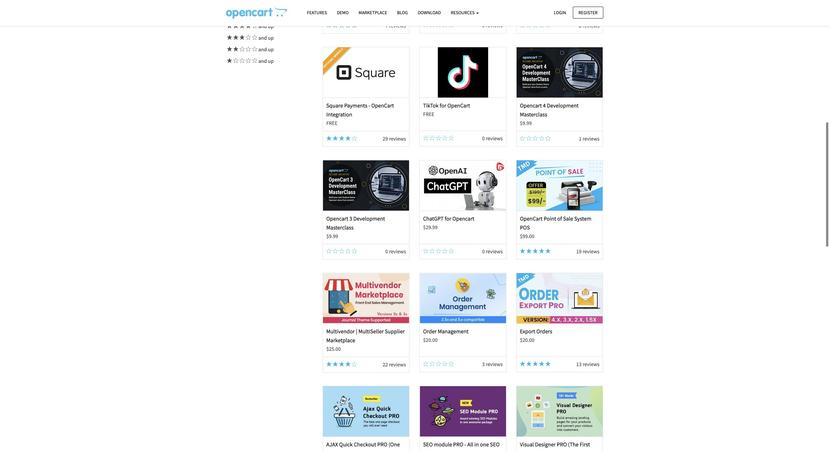 Task type: describe. For each thing, give the bounding box(es) containing it.
marketplace inside 'multivendor | multiseller supplier marketplace $25.00'
[[327, 337, 355, 345]]

development for opencart 4 development masterclass
[[547, 102, 579, 109]]

2 and up link from the top
[[226, 35, 274, 41]]

opencart inside square payments - opencart integration free
[[372, 102, 394, 109]]

22
[[383, 362, 388, 368]]

19
[[577, 249, 582, 255]]

page for ajax quick checkout pro (one page checkout, fast..
[[327, 450, 338, 452]]

reviews for opencart 3 development masterclass
[[389, 249, 406, 255]]

1 reviews
[[579, 135, 600, 142]]

login
[[554, 9, 567, 15]]

free inside square payments - opencart integration free
[[327, 120, 338, 127]]

and for 3rd and up link from the bottom of the page
[[259, 35, 267, 41]]

first
[[580, 441, 590, 449]]

multivendor | multiseller supplier marketplace $25.00
[[327, 328, 405, 353]]

demo
[[337, 10, 349, 16]]

of
[[558, 215, 562, 222]]

development for opencart 3 development masterclass
[[354, 215, 385, 222]]

resources
[[451, 10, 476, 16]]

tiktok for opencart image
[[420, 47, 506, 98]]

sale
[[564, 215, 574, 222]]

export orders $20.00
[[520, 328, 553, 344]]

login link
[[549, 6, 572, 19]]

0 reviews for tiktok for opencart
[[483, 135, 503, 142]]

point
[[544, 215, 557, 222]]

22 reviews
[[383, 362, 406, 368]]

pro for visual designer pro (the first page builder for..
[[557, 441, 567, 449]]

checkout
[[354, 441, 376, 449]]

$29.99
[[423, 224, 438, 231]]

29
[[383, 135, 388, 142]]

opencart point of sale system pos link
[[520, 215, 592, 231]]

download link
[[413, 7, 446, 19]]

order
[[423, 328, 437, 336]]

29 reviews
[[383, 135, 406, 142]]

$9.99 for opencart 4 development masterclass
[[520, 120, 532, 127]]

and up for 3rd and up link from the bottom of the page
[[258, 35, 274, 41]]

multivendor | multiseller supplier marketplace image
[[323, 274, 410, 324]]

opencart point of sale system pos image
[[517, 160, 603, 211]]

and up for 2nd and up link from the bottom
[[258, 46, 274, 53]]

order management image
[[420, 274, 506, 324]]

chatgpt
[[423, 215, 444, 222]]

export
[[520, 328, 536, 336]]

extensions
[[423, 450, 449, 452]]

ajax quick checkout pro (one page checkout, fast..
[[327, 441, 400, 452]]

opencart 3 development masterclass link
[[327, 215, 385, 231]]

blog link
[[392, 7, 413, 19]]

opencart 4 development masterclass $9.99
[[520, 102, 579, 127]]

4 and up link from the top
[[226, 58, 274, 64]]

for..
[[551, 450, 560, 452]]

0 for chatgpt for opencart
[[483, 248, 485, 255]]

1 horizontal spatial 3
[[483, 361, 485, 368]]

seo module pro - all in one seo extensions image
[[420, 387, 506, 437]]

13 reviews
[[577, 361, 600, 368]]

export orders image
[[517, 274, 603, 324]]

19 reviews
[[577, 249, 600, 255]]

0 for opencart 3 development masterclass
[[386, 249, 388, 255]]

resources link
[[446, 7, 484, 19]]

order management $20.00
[[423, 328, 469, 344]]

opencart extensions image
[[226, 7, 287, 19]]

$99.00
[[520, 233, 535, 240]]

checkout,
[[339, 450, 363, 452]]

pro for seo module pro - all in one seo extensions
[[454, 441, 464, 449]]

4
[[543, 102, 546, 109]]

reviews for multivendor | multiseller supplier marketplace
[[389, 362, 406, 368]]

download
[[418, 10, 441, 16]]

tiktok for opencart link
[[423, 102, 470, 109]]

multivendor
[[327, 328, 355, 336]]

multiseller
[[359, 328, 384, 336]]

register link
[[573, 6, 604, 19]]

|
[[356, 328, 358, 336]]

pos
[[520, 224, 530, 231]]

order management link
[[423, 328, 469, 336]]

$9.99 for opencart 3 development masterclass
[[327, 233, 338, 240]]

2
[[579, 22, 582, 29]]

up for 1st and up link from the top of the page
[[268, 23, 274, 30]]

up for 2nd and up link from the bottom
[[268, 46, 274, 53]]

tiktok
[[423, 102, 439, 109]]

visual designer pro  (the first page builder for.. image
[[517, 387, 603, 437]]

opencart inside opencart point of sale system pos $99.00
[[520, 215, 543, 222]]

opencart point of sale system pos $99.00
[[520, 215, 592, 240]]

visual designer pro (the first page builder for..
[[520, 441, 590, 452]]

2 reviews
[[579, 22, 600, 29]]

rating
[[226, 2, 244, 10]]

payments
[[344, 102, 368, 109]]

0 reviews for chatgpt for opencart
[[483, 248, 503, 255]]

pro inside ajax quick checkout pro (one page checkout, fast..
[[378, 441, 388, 449]]

1 and up link from the top
[[226, 23, 274, 30]]

all
[[468, 441, 474, 449]]

visual
[[520, 441, 534, 449]]

tiktok for opencart free
[[423, 102, 470, 118]]

- inside square payments - opencart integration free
[[369, 102, 371, 109]]

$25.00
[[327, 346, 341, 353]]

ajax quick checkout pro (one page checkout, fast.. link
[[327, 441, 400, 452]]

square
[[327, 102, 343, 109]]

up for 3rd and up link from the bottom of the page
[[268, 35, 274, 41]]

supplier
[[385, 328, 405, 336]]

opencart inside chatgpt for opencart $29.99
[[453, 215, 475, 222]]

system
[[575, 215, 592, 222]]



Task type: vqa. For each thing, say whether or not it's contained in the screenshot.


Task type: locate. For each thing, give the bounding box(es) containing it.
masterclass for 4
[[520, 111, 548, 118]]

export orders link
[[520, 328, 553, 336]]

and for 1st and up link from the top of the page
[[259, 23, 267, 30]]

3 up from the top
[[268, 46, 274, 53]]

0 horizontal spatial seo
[[423, 441, 433, 449]]

masterclass
[[520, 111, 548, 118], [327, 224, 354, 231]]

pro inside seo module pro - all in one seo extensions
[[454, 441, 464, 449]]

pro left all
[[454, 441, 464, 449]]

for inside chatgpt for opencart $29.99
[[445, 215, 452, 222]]

3 inside opencart 3 development masterclass $9.99
[[350, 215, 352, 222]]

4 and up from the top
[[258, 58, 274, 64]]

development
[[547, 102, 579, 109], [354, 215, 385, 222]]

pro inside visual designer pro (the first page builder for..
[[557, 441, 567, 449]]

reviews for opencart 4 development masterclass
[[583, 135, 600, 142]]

0 horizontal spatial masterclass
[[327, 224, 354, 231]]

opencart 4 development masterclass link
[[520, 102, 579, 118]]

reviews for order management
[[486, 361, 503, 368]]

and up for 1st and up link from the top of the page
[[258, 23, 274, 30]]

seo module pro - all in one seo extensions link
[[423, 441, 500, 452]]

masterclass inside opencart 3 development masterclass $9.99
[[327, 224, 354, 231]]

0 vertical spatial $9.99
[[520, 120, 532, 127]]

for
[[440, 102, 447, 109], [445, 215, 452, 222]]

$20.00 for order
[[423, 337, 438, 344]]

1 horizontal spatial seo
[[490, 441, 500, 449]]

marketplace link
[[354, 7, 392, 19]]

0 horizontal spatial -
[[369, 102, 371, 109]]

opencart inside opencart 3 development masterclass $9.99
[[327, 215, 349, 222]]

square payments - opencart integration free
[[327, 102, 394, 127]]

0 vertical spatial 3
[[350, 215, 352, 222]]

0 horizontal spatial marketplace
[[327, 337, 355, 345]]

for right chatgpt
[[445, 215, 452, 222]]

1 and up from the top
[[258, 23, 274, 30]]

2 page from the left
[[520, 450, 532, 452]]

reviews for square payments - opencart integration
[[389, 135, 406, 142]]

0 horizontal spatial $20.00
[[423, 337, 438, 344]]

opencart
[[372, 102, 394, 109], [448, 102, 470, 109], [520, 215, 543, 222]]

2 pro from the left
[[454, 441, 464, 449]]

0 vertical spatial for
[[440, 102, 447, 109]]

0 horizontal spatial opencart
[[372, 102, 394, 109]]

opencart right tiktok on the top right
[[448, 102, 470, 109]]

reviews for chatgpt for opencart
[[486, 248, 503, 255]]

ajax quick checkout pro (one page checkout, fast.. image
[[323, 387, 410, 437]]

features link
[[302, 7, 332, 19]]

opencart 4 development masterclass image
[[517, 47, 603, 98]]

(the
[[569, 441, 579, 449]]

1 vertical spatial 3
[[483, 361, 485, 368]]

1 horizontal spatial development
[[547, 102, 579, 109]]

1 horizontal spatial page
[[520, 450, 532, 452]]

opencart inside tiktok for opencart free
[[448, 102, 470, 109]]

$9.99 down opencart 4 development masterclass link
[[520, 120, 532, 127]]

-
[[369, 102, 371, 109], [465, 441, 467, 449]]

0 horizontal spatial development
[[354, 215, 385, 222]]

page down visual
[[520, 450, 532, 452]]

1 pro from the left
[[378, 441, 388, 449]]

masterclass for 3
[[327, 224, 354, 231]]

up for 1st and up link from the bottom
[[268, 58, 274, 64]]

fast..
[[364, 450, 376, 452]]

page inside ajax quick checkout pro (one page checkout, fast..
[[327, 450, 338, 452]]

register
[[579, 9, 598, 15]]

0 vertical spatial -
[[369, 102, 371, 109]]

features
[[307, 10, 327, 16]]

13
[[577, 361, 582, 368]]

square payments - opencart integration image
[[323, 47, 410, 98]]

1
[[579, 135, 582, 142]]

1 horizontal spatial -
[[465, 441, 467, 449]]

seo up extensions
[[423, 441, 433, 449]]

opencart 3 development masterclass $9.99
[[327, 215, 385, 240]]

opencart right payments
[[372, 102, 394, 109]]

one
[[480, 441, 489, 449]]

chatgpt for opencart image
[[420, 160, 506, 211]]

2 horizontal spatial opencart
[[520, 102, 542, 109]]

3 and up from the top
[[258, 46, 274, 53]]

- inside seo module pro - all in one seo extensions
[[465, 441, 467, 449]]

1 vertical spatial for
[[445, 215, 452, 222]]

7 reviews
[[386, 22, 406, 29]]

1 seo from the left
[[423, 441, 433, 449]]

chatgpt for opencart $29.99
[[423, 215, 475, 231]]

$20.00 inside 'export orders $20.00'
[[520, 337, 535, 344]]

2 and from the top
[[259, 35, 267, 41]]

0 horizontal spatial 3
[[350, 215, 352, 222]]

opencart for opencart 4 development masterclass
[[520, 102, 542, 109]]

for for chatgpt
[[445, 215, 452, 222]]

1 up from the top
[[268, 23, 274, 30]]

0 reviews for opencart 3 development masterclass
[[386, 249, 406, 255]]

and for 2nd and up link from the bottom
[[259, 46, 267, 53]]

1 vertical spatial marketplace
[[327, 337, 355, 345]]

star light image
[[333, 23, 338, 28], [339, 23, 345, 28], [232, 23, 239, 29], [239, 35, 245, 40], [327, 136, 332, 141], [527, 249, 532, 254], [533, 249, 538, 254], [546, 249, 551, 254], [520, 362, 526, 367], [527, 362, 532, 367], [533, 362, 538, 367], [546, 362, 551, 367], [327, 362, 332, 367], [333, 362, 338, 367], [339, 362, 345, 367], [346, 362, 351, 367]]

$9.99 inside opencart 4 development masterclass $9.99
[[520, 120, 532, 127]]

free
[[327, 7, 338, 14], [423, 111, 435, 118], [327, 120, 338, 127]]

chatgpt for opencart link
[[423, 215, 475, 222]]

1 horizontal spatial $20.00
[[520, 337, 535, 344]]

$20.00 down export
[[520, 337, 535, 344]]

0 vertical spatial development
[[547, 102, 579, 109]]

1 horizontal spatial pro
[[454, 441, 464, 449]]

$20.00
[[423, 337, 438, 344], [520, 337, 535, 344]]

orders
[[537, 328, 553, 336]]

opencart inside opencart 4 development masterclass $9.99
[[520, 102, 542, 109]]

1 vertical spatial masterclass
[[327, 224, 354, 231]]

0 vertical spatial marketplace
[[359, 10, 388, 16]]

0 horizontal spatial pro
[[378, 441, 388, 449]]

opencart up pos
[[520, 215, 543, 222]]

0 for tiktok for opencart
[[483, 135, 485, 142]]

integration
[[327, 111, 353, 118]]

7
[[386, 22, 388, 29]]

1 horizontal spatial masterclass
[[520, 111, 548, 118]]

$9.99
[[520, 120, 532, 127], [327, 233, 338, 240]]

2 up from the top
[[268, 35, 274, 41]]

2 horizontal spatial opencart
[[520, 215, 543, 222]]

star light image
[[327, 23, 332, 28], [346, 23, 351, 28], [352, 23, 357, 28], [226, 23, 232, 29], [239, 23, 245, 29], [245, 23, 251, 29], [226, 35, 232, 40], [232, 35, 239, 40], [226, 47, 232, 52], [232, 47, 239, 52], [226, 58, 232, 63], [333, 136, 338, 141], [339, 136, 345, 141], [346, 136, 351, 141], [520, 249, 526, 254], [539, 249, 545, 254], [539, 362, 545, 367]]

$9.99 inside opencart 3 development masterclass $9.99
[[327, 233, 338, 240]]

designer
[[535, 441, 556, 449]]

pro left (one
[[378, 441, 388, 449]]

3 pro from the left
[[557, 441, 567, 449]]

management
[[438, 328, 469, 336]]

2 vertical spatial free
[[327, 120, 338, 127]]

development inside opencart 4 development masterclass $9.99
[[547, 102, 579, 109]]

in
[[475, 441, 479, 449]]

$20.00 down the order
[[423, 337, 438, 344]]

visual designer pro (the first page builder for.. link
[[520, 441, 590, 452]]

seo
[[423, 441, 433, 449], [490, 441, 500, 449]]

development inside opencart 3 development masterclass $9.99
[[354, 215, 385, 222]]

opencart for opencart 3 development masterclass
[[327, 215, 349, 222]]

ajax
[[327, 441, 338, 449]]

reviews for opencart point of sale system pos
[[583, 249, 600, 255]]

reviews for export orders
[[583, 361, 600, 368]]

2 horizontal spatial pro
[[557, 441, 567, 449]]

0 reviews
[[483, 22, 503, 29], [483, 135, 503, 142], [483, 248, 503, 255], [386, 249, 406, 255]]

2 seo from the left
[[490, 441, 500, 449]]

1 horizontal spatial $9.99
[[520, 120, 532, 127]]

reviews
[[486, 22, 503, 29], [389, 22, 406, 29], [583, 22, 600, 29], [486, 135, 503, 142], [389, 135, 406, 142], [583, 135, 600, 142], [486, 248, 503, 255], [389, 249, 406, 255], [583, 249, 600, 255], [486, 361, 503, 368], [583, 361, 600, 368], [389, 362, 406, 368]]

for inside tiktok for opencart free
[[440, 102, 447, 109]]

and for 1st and up link from the bottom
[[259, 58, 267, 64]]

- right payments
[[369, 102, 371, 109]]

3 and from the top
[[259, 46, 267, 53]]

quick
[[339, 441, 353, 449]]

demo link
[[332, 7, 354, 19]]

page for visual designer pro (the first page builder for..
[[520, 450, 532, 452]]

opencart
[[520, 102, 542, 109], [327, 215, 349, 222], [453, 215, 475, 222]]

1 vertical spatial $9.99
[[327, 233, 338, 240]]

3 and up link from the top
[[226, 46, 274, 53]]

seo right one at the bottom right of the page
[[490, 441, 500, 449]]

for for tiktok
[[440, 102, 447, 109]]

0 horizontal spatial $9.99
[[327, 233, 338, 240]]

1 horizontal spatial opencart
[[453, 215, 475, 222]]

(one
[[389, 441, 400, 449]]

blog
[[397, 10, 408, 16]]

masterclass inside opencart 4 development masterclass $9.99
[[520, 111, 548, 118]]

page inside visual designer pro (the first page builder for..
[[520, 450, 532, 452]]

up
[[268, 23, 274, 30], [268, 35, 274, 41], [268, 46, 274, 53], [268, 58, 274, 64]]

page down "ajax"
[[327, 450, 338, 452]]

module
[[434, 441, 452, 449]]

pro up for..
[[557, 441, 567, 449]]

for right tiktok on the top right
[[440, 102, 447, 109]]

0 horizontal spatial page
[[327, 450, 338, 452]]

$20.00 inside order management $20.00
[[423, 337, 438, 344]]

1 $20.00 from the left
[[423, 337, 438, 344]]

2 $20.00 from the left
[[520, 337, 535, 344]]

multivendor | multiseller supplier marketplace link
[[327, 328, 405, 345]]

1 vertical spatial free
[[423, 111, 435, 118]]

and
[[259, 23, 267, 30], [259, 35, 267, 41], [259, 46, 267, 53], [259, 58, 267, 64]]

1 horizontal spatial marketplace
[[359, 10, 388, 16]]

star light o image
[[430, 22, 435, 28], [449, 22, 454, 28], [527, 23, 532, 28], [533, 23, 538, 28], [539, 23, 545, 28], [251, 35, 258, 40], [251, 58, 258, 63], [430, 135, 435, 141], [436, 135, 442, 141], [527, 136, 532, 141], [546, 136, 551, 141], [423, 249, 429, 254], [430, 249, 435, 254], [436, 249, 442, 254], [449, 249, 454, 254], [327, 249, 332, 254], [333, 249, 338, 254], [449, 362, 454, 367], [352, 362, 357, 367]]

1 horizontal spatial opencart
[[448, 102, 470, 109]]

and up for 1st and up link from the bottom
[[258, 58, 274, 64]]

$9.99 down "opencart 3 development masterclass" link
[[327, 233, 338, 240]]

4 up from the top
[[268, 58, 274, 64]]

marketplace
[[359, 10, 388, 16], [327, 337, 355, 345]]

seo module pro - all in one seo extensions
[[423, 441, 500, 452]]

marketplace down "multivendor"
[[327, 337, 355, 345]]

0 vertical spatial free
[[327, 7, 338, 14]]

1 vertical spatial -
[[465, 441, 467, 449]]

1 vertical spatial development
[[354, 215, 385, 222]]

0 vertical spatial masterclass
[[520, 111, 548, 118]]

0 horizontal spatial opencart
[[327, 215, 349, 222]]

marketplace up 7
[[359, 10, 388, 16]]

and up link
[[226, 23, 274, 30], [226, 35, 274, 41], [226, 46, 274, 53], [226, 58, 274, 64]]

star light o image
[[423, 22, 429, 28], [436, 22, 442, 28], [443, 22, 448, 28], [520, 23, 526, 28], [546, 23, 551, 28], [251, 23, 258, 29], [245, 35, 251, 40], [239, 47, 245, 52], [245, 47, 251, 52], [251, 47, 258, 52], [232, 58, 239, 63], [239, 58, 245, 63], [245, 58, 251, 63], [423, 135, 429, 141], [443, 135, 448, 141], [449, 135, 454, 141], [352, 136, 357, 141], [520, 136, 526, 141], [533, 136, 538, 141], [539, 136, 545, 141], [443, 249, 448, 254], [339, 249, 345, 254], [346, 249, 351, 254], [352, 249, 357, 254], [423, 362, 429, 367], [430, 362, 435, 367], [436, 362, 442, 367], [443, 362, 448, 367]]

$20.00 for export
[[520, 337, 535, 344]]

free inside tiktok for opencart free
[[423, 111, 435, 118]]

1 page from the left
[[327, 450, 338, 452]]

reviews for tiktok for opencart
[[486, 135, 503, 142]]

2 and up from the top
[[258, 35, 274, 41]]

3 reviews
[[483, 361, 503, 368]]

4 and from the top
[[259, 58, 267, 64]]

- left all
[[465, 441, 467, 449]]

3
[[350, 215, 352, 222], [483, 361, 485, 368]]

builder
[[533, 450, 550, 452]]

square payments - opencart integration link
[[327, 102, 394, 118]]

0
[[483, 22, 485, 29], [483, 135, 485, 142], [483, 248, 485, 255], [386, 249, 388, 255]]

1 and from the top
[[259, 23, 267, 30]]

opencart 3 development masterclass image
[[323, 160, 410, 211]]



